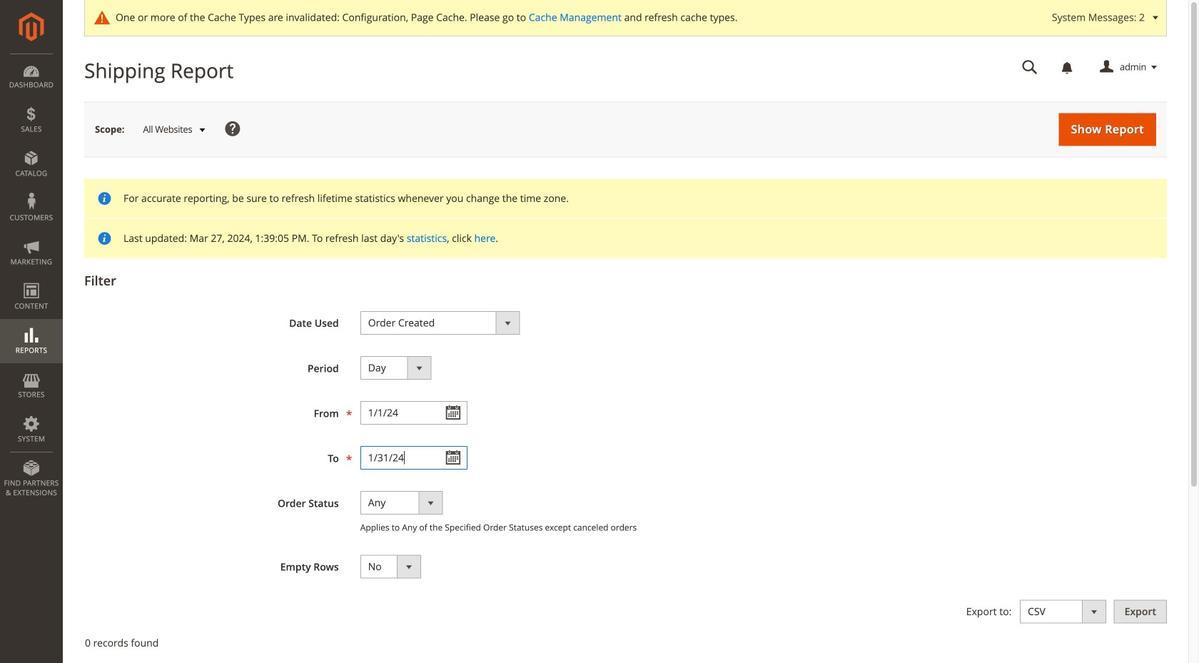 Task type: locate. For each thing, give the bounding box(es) containing it.
None text field
[[360, 401, 468, 425], [360, 446, 468, 470], [360, 401, 468, 425], [360, 446, 468, 470]]

menu bar
[[0, 54, 63, 505]]

magento admin panel image
[[19, 12, 44, 41]]

None text field
[[1013, 55, 1048, 80]]



